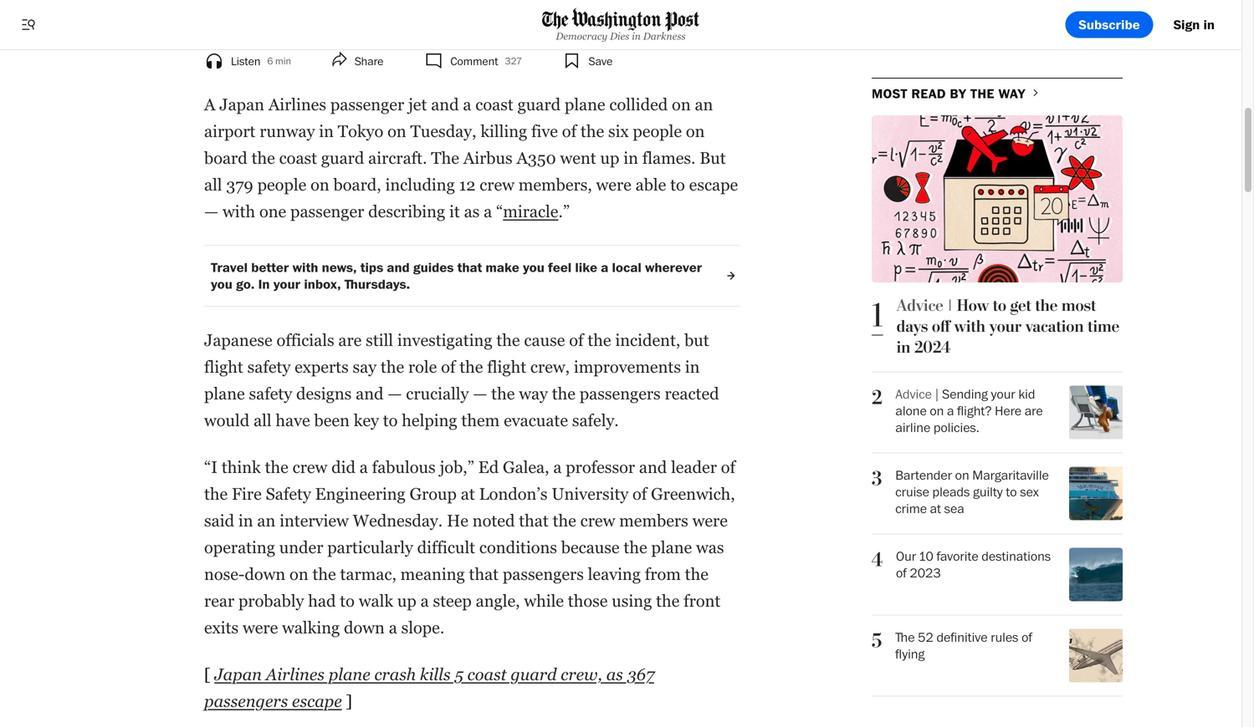 Task type: describe. For each thing, give the bounding box(es) containing it.
the left cause
[[496, 331, 520, 350]]

of right "leader"
[[721, 458, 735, 477]]

democracy dies in darkness link
[[542, 8, 699, 42]]

airbus
[[463, 148, 513, 168]]

go.
[[236, 276, 255, 292]]

2024
[[914, 338, 951, 358]]

but
[[700, 148, 726, 168]]

a inside travel better with news, tips and guides that make you feel like a local wherever you go. in your inbox, thursdays.
[[601, 259, 608, 276]]

2,
[[682, 9, 691, 24]]

miracle
[[503, 202, 558, 221]]

2 vertical spatial were
[[243, 619, 278, 638]]

one
[[259, 202, 286, 221]]

dies
[[610, 31, 629, 42]]

investigating
[[397, 331, 492, 350]]

with inside travel better with news, tips and guides that make you feel like a local wherever you go. in your inbox, thursdays.
[[293, 259, 318, 276]]

"
[[496, 202, 503, 221]]

angle,
[[476, 592, 520, 611]]

passengers inside japan airlines plane crash kills 5 coast guard crew, as 367 passengers escape
[[204, 692, 288, 711]]

on left jan.
[[644, 9, 656, 24]]

0 vertical spatial airlines
[[336, 9, 372, 24]]

the down from
[[656, 592, 680, 611]]

to inside a japan airlines passenger jet and a coast guard plane collided on an airport runway in tokyo on tuesday, killing five of the six people on board the coast guard aircraft. the airbus a350 went up in flames. but all 379 people on board, including 12 crew members, were able to escape — with one passenger describing it as a "
[[670, 175, 685, 194]]

walking
[[282, 619, 340, 638]]

1 flight from the left
[[204, 358, 243, 377]]

that up conditions
[[519, 511, 549, 531]]

incident,
[[615, 331, 680, 350]]

0 vertical spatial passenger
[[330, 95, 404, 114]]

the right survived
[[826, 9, 842, 24]]

2023
[[910, 565, 941, 581]]

"i think the crew did a fabulous job," ed galea, a professor and leader of the fire safety engineering group at london's university of greenwich, said in an interview wednesday. he noted that the crew members were operating under particularly difficult conditions because the plane was nose-down on the tarmac, meaning that passengers leaving from the rear probably had to walk up a steep angle, while those using the front exits were walking down a slope.
[[204, 458, 735, 638]]

democracy dies in darkness
[[556, 31, 686, 42]]

flames
[[481, 9, 514, 24]]

passengers inside japanese officials are still investigating the cause of the incident, but flight safety experts say the role of the flight crew, improvements in plane safety designs and — crucially — the way the passengers reacted would all have been key to helping them evacuate safely.
[[580, 384, 661, 404]]

tagline, democracy dies in darkness element
[[542, 31, 699, 42]]

policies.
[[934, 419, 980, 436]]

327
[[505, 55, 522, 67]]

2
[[872, 386, 882, 410]]

of inside our 10 favorite destinations of 2023
[[896, 565, 907, 581]]

all inside a japan airlines passenger jet and a coast guard plane collided on an airport runway in tokyo on tuesday, killing five of the six people on board the coast guard aircraft. the airbus a350 went up in flames. but all 379 people on board, including 12 crew members, were able to escape — with one passenger describing it as a "
[[204, 175, 222, 194]]

sending
[[942, 386, 988, 402]]

advice | for a
[[896, 386, 939, 402]]

crew inside a japan airlines passenger jet and a coast guard plane collided on an airport runway in tokyo on tuesday, killing five of the six people on board the coast guard aircraft. the airbus a350 went up in flames. but all 379 people on board, including 12 crew members, were able to escape — with one passenger describing it as a "
[[480, 175, 514, 194]]

flight?
[[957, 403, 992, 419]]

comment on this story image
[[412, 44, 518, 78]]

a up tuesday,
[[463, 95, 471, 114]]

5 inside japan airlines plane crash kills 5 coast guard crew, as 367 passengers escape
[[455, 665, 463, 685]]

airlines inside a japan airlines passenger jet and a coast guard plane collided on an airport runway in tokyo on tuesday, killing five of the six people on board the coast guard aircraft. the airbus a350 went up in flames. but all 379 people on board, including 12 crew members, were able to escape — with one passenger describing it as a "
[[268, 95, 326, 114]]

jan.
[[659, 9, 679, 24]]

the washington post homepage. image
[[542, 8, 699, 31]]

vacation
[[1026, 317, 1084, 337]]

2 horizontal spatial —
[[473, 384, 487, 404]]

most read by the way
[[872, 85, 1026, 101]]

1 vertical spatial passenger
[[290, 202, 364, 221]]

a
[[204, 95, 215, 114]]

probably
[[238, 592, 304, 611]]

escape inside a japan airlines passenger jet and a coast guard plane collided on an airport runway in tokyo on tuesday, killing five of the six people on board the coast guard aircraft. the airbus a350 went up in flames. but all 379 people on board, including 12 crew members, were able to escape — with one passenger describing it as a "
[[689, 175, 738, 194]]

as inside a japan airlines passenger jet and a coast guard plane collided on an airport runway in tokyo on tuesday, killing five of the six people on board the coast guard aircraft. the airbus a350 went up in flames. but all 379 people on board, including 12 crew members, were able to escape — with one passenger describing it as a "
[[464, 202, 480, 221]]

with inside a japan airlines passenger jet and a coast guard plane collided on an airport runway in tokyo on tuesday, killing five of the six people on board the coast guard aircraft. the airbus a350 went up in flames. but all 379 people on board, including 12 crew members, were able to escape — with one passenger describing it as a "
[[223, 202, 255, 221]]

plane up share
[[375, 9, 402, 24]]

of right cause
[[569, 331, 584, 350]]

particularly
[[327, 538, 413, 557]]

at inside '"i think the crew did a fabulous job," ed galea, a professor and leader of the fire safety engineering group at london's university of greenwich, said in an interview wednesday. he noted that the crew members were operating under particularly difficult conditions because the plane was nose-down on the tarmac, meaning that passengers leaving from the rear probably had to walk up a steep angle, while those using the front exits were walking down a slope.'
[[461, 485, 475, 504]]

of right role
[[441, 358, 456, 377]]

would
[[204, 411, 250, 430]]

on up aircraft.
[[387, 122, 406, 141]]

on inside the sending your kid alone on a flight? here are airline policies.
[[930, 403, 944, 419]]

367
[[627, 665, 654, 685]]

favorite
[[937, 548, 979, 565]]

wherever
[[645, 259, 702, 276]]

the right by
[[970, 85, 995, 101]]

flames.
[[642, 148, 696, 168]]

on right collided
[[672, 95, 691, 114]]

on right passengers
[[270, 9, 283, 24]]

in left tokyo
[[319, 122, 334, 141]]

japan inside japan airlines plane crash kills 5 coast guard crew, as 367 passengers escape
[[214, 665, 262, 685]]

in left flames
[[469, 9, 478, 24]]

helping
[[402, 411, 457, 430]]

slope.
[[401, 619, 444, 638]]

and inside '"i think the crew did a fabulous job," ed galea, a professor and leader of the fire safety engineering group at london's university of greenwich, said in an interview wednesday. he noted that the crew members were operating under particularly difficult conditions because the plane was nose-down on the tarmac, meaning that passengers leaving from the rear probably had to walk up a steep angle, while those using the front exits were walking down a slope.'
[[639, 458, 667, 477]]

still
[[366, 331, 393, 350]]

how
[[736, 9, 756, 24]]

noted
[[473, 511, 515, 531]]

designs
[[296, 384, 352, 404]]

the up '379'
[[251, 148, 275, 168]]

improvements
[[574, 358, 681, 377]]

airport
[[608, 9, 641, 24]]

plane inside japan airlines plane crash kills 5 coast guard crew, as 367 passengers escape
[[329, 665, 370, 685]]

crime
[[895, 501, 927, 517]]

the inside the 52 definitive rules of flying
[[895, 629, 915, 646]]

1 vertical spatial guard
[[321, 148, 364, 168]]

— inside a japan airlines passenger jet and a coast guard plane collided on an airport runway in tokyo on tuesday, killing five of the six people on board the coast guard aircraft. the airbus a350 went up in flames. but all 379 people on board, including 12 crew members, were able to escape — with one passenger describing it as a "
[[204, 202, 218, 221]]

engineering
[[315, 485, 406, 504]]

in right sign
[[1204, 16, 1215, 33]]

sending your kid alone on a flight? here are airline policies.
[[896, 386, 1043, 436]]

recalled
[[694, 9, 733, 24]]

in
[[258, 276, 270, 292]]

min
[[275, 55, 291, 67]]

0 vertical spatial japan
[[304, 9, 333, 24]]

safety
[[266, 485, 311, 504]]

travel
[[211, 259, 248, 276]]

up inside a japan airlines passenger jet and a coast guard plane collided on an airport runway in tokyo on tuesday, killing five of the six people on board the coast guard aircraft. the airbus a350 went up in flames. but all 379 people on board, including 12 crew members, were able to escape — with one passenger describing it as a "
[[600, 148, 620, 168]]

1 vertical spatial people
[[257, 175, 306, 194]]

flying
[[895, 646, 925, 663]]

12
[[459, 175, 476, 194]]

your inside the sending your kid alone on a flight? here are airline policies.
[[991, 386, 1015, 402]]

tarmac,
[[340, 565, 396, 584]]

safely.
[[572, 411, 619, 430]]

0 horizontal spatial crew
[[293, 458, 327, 477]]

the up said
[[204, 485, 228, 504]]

most
[[872, 85, 908, 101]]

in inside the how to get the most days off with your vacation time in 2024
[[897, 338, 911, 358]]

exits
[[204, 619, 239, 638]]

as inside japan airlines plane crash kills 5 coast guard crew, as 367 passengers escape
[[606, 665, 623, 685]]

the left way
[[491, 384, 515, 404]]

it
[[449, 202, 460, 221]]

up inside '"i think the crew did a fabulous job," ed galea, a professor and leader of the fire safety engineering group at london's university of greenwich, said in an interview wednesday. he noted that the crew members were operating under particularly difficult conditions because the plane was nose-down on the tarmac, meaning that passengers leaving from the rear probably had to walk up a steep angle, while those using the front exits were walking down a slope.'
[[397, 592, 416, 611]]

0 vertical spatial people
[[633, 122, 682, 141]]

time
[[1088, 317, 1120, 337]]

board
[[204, 148, 247, 168]]

days
[[897, 317, 928, 337]]

inbox,
[[304, 276, 341, 292]]

key
[[354, 411, 379, 430]]

the down investigating
[[460, 358, 483, 377]]

leader
[[671, 458, 717, 477]]

plane inside japanese officials are still investigating the cause of the incident, but flight safety experts say the role of the flight crew, improvements in plane safety designs and — crucially — the way the passengers reacted would all have been key to helping them evacuate safely.
[[204, 384, 245, 404]]

1 vertical spatial safety
[[249, 384, 292, 404]]

a left "
[[484, 202, 492, 221]]

the left six
[[581, 122, 604, 141]]

bartender
[[895, 467, 952, 483]]

the up front
[[685, 565, 709, 584]]

miracle ."
[[503, 202, 570, 221]]

in down six
[[624, 148, 638, 168]]

search and browse sections image
[[20, 16, 37, 33]]

1 horizontal spatial —
[[388, 384, 402, 404]]

travel better with news, tips and guides that make you feel like a local wherever you go. in your inbox, thursdays.
[[211, 259, 702, 292]]

crash
[[374, 665, 416, 685]]

cruise
[[895, 484, 929, 500]]

killing
[[481, 122, 527, 141]]

operating
[[204, 538, 275, 557]]

japan inside a japan airlines passenger jet and a coast guard plane collided on an airport runway in tokyo on tuesday, killing five of the six people on board the coast guard aircraft. the airbus a350 went up in flames. but all 379 people on board, including 12 crew members, were able to escape — with one passenger describing it as a "
[[219, 95, 264, 114]]

are inside the sending your kid alone on a flight? here are airline policies.
[[1025, 403, 1043, 419]]

ed
[[478, 458, 499, 477]]

"i
[[204, 458, 218, 477]]

2 horizontal spatial crew
[[580, 511, 615, 531]]

plane inside '"i think the crew did a fabulous job," ed galea, a professor and leader of the fire safety engineering group at london's university of greenwich, said in an interview wednesday. he noted that the crew members were operating under particularly difficult conditions because the plane was nose-down on the tarmac, meaning that passengers leaving from the rear probably had to walk up a steep angle, while those using the front exits were walking down a slope.'
[[651, 538, 692, 557]]

able
[[636, 175, 666, 194]]

passengers on the japan airlines plane that went up in flames at tokyo's haneda airport on jan. 2, recalled how they survived the incident. (video: the washington post)
[[211, 9, 1031, 24]]

news,
[[322, 259, 357, 276]]

a350
[[517, 148, 556, 168]]

on left board,
[[310, 175, 329, 194]]

professor
[[566, 458, 635, 477]]

the down the members
[[624, 538, 647, 557]]

a right did
[[360, 458, 368, 477]]

arrowright image
[[726, 269, 736, 283]]

miracle link
[[503, 202, 558, 221]]

6
[[267, 55, 273, 67]]

off
[[932, 317, 950, 337]]

crew, inside japan airlines plane crash kills 5 coast guard crew, as 367 passengers escape
[[561, 665, 602, 685]]

1
[[872, 296, 883, 337]]

to inside bartender on margaritaville cruise pleads guilty to sex crime at sea
[[1006, 484, 1017, 500]]

darkness
[[643, 31, 686, 42]]

a right galea,
[[553, 458, 562, 477]]

aircraft.
[[368, 148, 427, 168]]



Task type: vqa. For each thing, say whether or not it's contained in the screenshot.


Task type: locate. For each thing, give the bounding box(es) containing it.
sign in link
[[1160, 11, 1228, 38]]

1 vertical spatial with
[[293, 259, 318, 276]]

and inside travel better with news, tips and guides that make you feel like a local wherever you go. in your inbox, thursdays.
[[387, 259, 410, 276]]

and
[[431, 95, 459, 114], [387, 259, 410, 276], [356, 384, 384, 404], [639, 458, 667, 477]]

0 horizontal spatial all
[[204, 175, 222, 194]]

a right like
[[601, 259, 608, 276]]

under
[[279, 538, 323, 557]]

a up 'slope.'
[[421, 592, 429, 611]]

the down university
[[553, 511, 576, 531]]

of down our
[[896, 565, 907, 581]]

tokyo's
[[529, 9, 564, 24]]

advice | for days
[[897, 296, 952, 316]]

0 vertical spatial crew,
[[530, 358, 570, 377]]

most
[[1062, 296, 1096, 316]]

way
[[998, 85, 1026, 101]]

feel
[[548, 259, 572, 276]]

on inside '"i think the crew did a fabulous job," ed galea, a professor and leader of the fire safety engineering group at london's university of greenwich, said in an interview wednesday. he noted that the crew members were operating under particularly difficult conditions because the plane was nose-down on the tarmac, meaning that passengers leaving from the rear probably had to walk up a steep angle, while those using the front exits were walking down a slope.'
[[290, 565, 308, 584]]

crew, inside japanese officials are still investigating the cause of the incident, but flight safety experts say the role of the flight crew, improvements in plane safety designs and — crucially — the way the passengers reacted would all have been key to helping them evacuate safely.
[[530, 358, 570, 377]]

share this article image
[[320, 44, 397, 78]]

plane up from
[[651, 538, 692, 557]]

passenger down board,
[[290, 202, 364, 221]]

the up min
[[285, 9, 301, 24]]

and left "leader"
[[639, 458, 667, 477]]

five
[[531, 122, 558, 141]]

plane up would
[[204, 384, 245, 404]]

1 vertical spatial coast
[[279, 148, 317, 168]]

advice for how to get the most days off with your vacation time in 2024
[[897, 296, 943, 316]]

thursdays.
[[345, 276, 410, 292]]

to down margaritaville
[[1006, 484, 1017, 500]]

of inside the 52 definitive rules of flying
[[1022, 629, 1032, 646]]

0 horizontal spatial flight
[[204, 358, 243, 377]]

including
[[385, 175, 455, 194]]

get
[[1010, 296, 1031, 316]]

people up "flames."
[[633, 122, 682, 141]]

way
[[519, 384, 548, 404]]

tuesday,
[[410, 122, 476, 141]]

0 horizontal spatial an
[[257, 511, 276, 531]]

of right rules
[[1022, 629, 1032, 646]]

crew up because on the bottom left of page
[[580, 511, 615, 531]]

went inside a japan airlines passenger jet and a coast guard plane collided on an airport runway in tokyo on tuesday, killing five of the six people on board the coast guard aircraft. the airbus a350 went up in flames. but all 379 people on board, including 12 crew members, were able to escape — with one passenger describing it as a "
[[560, 148, 596, 168]]

travel better with news, tips and guides that make you feel like a local wherever you go. in your inbox, thursdays. link
[[204, 246, 740, 306]]

0 horizontal spatial you
[[211, 276, 233, 292]]

steep
[[433, 592, 472, 611]]

0 vertical spatial went
[[427, 9, 451, 24]]

2 vertical spatial airlines
[[266, 665, 325, 685]]

guard inside japan airlines plane crash kills 5 coast guard crew, as 367 passengers escape
[[511, 665, 557, 685]]

0 horizontal spatial as
[[464, 202, 480, 221]]

all left have
[[254, 411, 272, 430]]

up down six
[[600, 148, 620, 168]]

in down days
[[897, 338, 911, 358]]

plane left crash
[[329, 665, 370, 685]]

fire
[[232, 485, 262, 504]]

our 10 favorite destinations of 2023
[[896, 548, 1051, 581]]

0 vertical spatial are
[[338, 331, 362, 350]]

guard up five
[[518, 95, 561, 114]]

up left flames
[[454, 9, 466, 24]]

| for sending
[[935, 386, 939, 402]]

— up them
[[473, 384, 487, 404]]

0 horizontal spatial were
[[243, 619, 278, 638]]

that
[[405, 9, 425, 24], [457, 259, 482, 276], [519, 511, 549, 531], [469, 565, 499, 584]]

1 horizontal spatial |
[[948, 296, 952, 316]]

5 right kills
[[455, 665, 463, 685]]

1 vertical spatial passengers
[[503, 565, 584, 584]]

said
[[204, 511, 234, 531]]

1 horizontal spatial an
[[695, 95, 713, 114]]

down up probably
[[245, 565, 285, 584]]

the right way
[[552, 384, 576, 404]]

1 horizontal spatial down
[[344, 619, 385, 638]]

1 horizontal spatial are
[[1025, 403, 1043, 419]]

2 vertical spatial crew
[[580, 511, 615, 531]]

airlines inside japan airlines plane crash kills 5 coast guard crew, as 367 passengers escape
[[266, 665, 325, 685]]

plane inside a japan airlines passenger jet and a coast guard plane collided on an airport runway in tokyo on tuesday, killing five of the six people on board the coast guard aircraft. the airbus a350 went up in flames. but all 379 people on board, including 12 crew members, were able to escape — with one passenger describing it as a "
[[565, 95, 605, 114]]

with inside the how to get the most days off with your vacation time in 2024
[[954, 317, 986, 337]]

1 horizontal spatial all
[[254, 411, 272, 430]]

to inside '"i think the crew did a fabulous job," ed galea, a professor and leader of the fire safety engineering group at london's university of greenwich, said in an interview wednesday. he noted that the crew members were operating under particularly difficult conditions because the plane was nose-down on the tarmac, meaning that passengers leaving from the rear probably had to walk up a steep angle, while those using the front exits were walking down a slope.'
[[340, 592, 355, 611]]

0 vertical spatial all
[[204, 175, 222, 194]]

|
[[948, 296, 952, 316], [935, 386, 939, 402]]

10
[[919, 548, 934, 565]]

japan
[[304, 9, 333, 24], [219, 95, 264, 114], [214, 665, 262, 685]]

passengers down exits
[[204, 692, 288, 711]]

all left '379'
[[204, 175, 222, 194]]

0 vertical spatial crew
[[480, 175, 514, 194]]

0 vertical spatial passengers
[[580, 384, 661, 404]]

a left 'slope.'
[[389, 619, 397, 638]]

0 vertical spatial safety
[[247, 358, 291, 377]]

primary element
[[0, 0, 1242, 50]]

airlines down walking
[[266, 665, 325, 685]]

galea,
[[503, 458, 549, 477]]

1 horizontal spatial crew
[[480, 175, 514, 194]]

1 vertical spatial all
[[254, 411, 272, 430]]

better
[[251, 259, 289, 276]]

0 horizontal spatial people
[[257, 175, 306, 194]]

0 vertical spatial |
[[948, 296, 952, 316]]

2 vertical spatial japan
[[214, 665, 262, 685]]

to inside the how to get the most days off with your vacation time in 2024
[[993, 296, 1006, 316]]

your right 'in'
[[273, 276, 300, 292]]

by
[[950, 85, 967, 101]]

2 vertical spatial up
[[397, 592, 416, 611]]

crew up "
[[480, 175, 514, 194]]

a japan airlines passenger jet and a coast guard plane collided on an airport runway in tokyo on tuesday, killing five of the six people on board the coast guard aircraft. the airbus a350 went up in flames. but all 379 people on board, including 12 crew members, were able to escape — with one passenger describing it as a "
[[204, 95, 738, 221]]

had
[[308, 592, 336, 611]]

0 horizontal spatial 5
[[455, 665, 463, 685]]

safety
[[247, 358, 291, 377], [249, 384, 292, 404]]

crew, left 367
[[561, 665, 602, 685]]

the up improvements
[[588, 331, 611, 350]]

up
[[454, 9, 466, 24], [600, 148, 620, 168], [397, 592, 416, 611]]

advice for sending your kid alone on a flight? here are airline policies.
[[896, 386, 932, 402]]

passengers
[[580, 384, 661, 404], [503, 565, 584, 584], [204, 692, 288, 711]]

crew,
[[530, 358, 570, 377], [561, 665, 602, 685]]

2 vertical spatial passengers
[[204, 692, 288, 711]]

1 horizontal spatial 5
[[872, 630, 882, 654]]

1 vertical spatial |
[[935, 386, 939, 402]]

the up safety
[[265, 458, 288, 477]]

reacted
[[665, 384, 719, 404]]

1 vertical spatial 5
[[455, 665, 463, 685]]

japan airlines plane crash kills 5 coast guard crew, as 367 passengers escape link
[[204, 665, 654, 711]]

to inside japanese officials are still investigating the cause of the incident, but flight safety experts say the role of the flight crew, improvements in plane safety designs and — crucially — the way the passengers reacted would all have been key to helping them evacuate safely.
[[383, 411, 398, 430]]

crucially
[[406, 384, 469, 404]]

0 horizontal spatial |
[[935, 386, 939, 402]]

| left "sending"
[[935, 386, 939, 402]]

were inside a japan airlines passenger jet and a coast guard plane collided on an airport runway in tokyo on tuesday, killing five of the six people on board the coast guard aircraft. the airbus a350 went up in flames. but all 379 people on board, including 12 crew members, were able to escape — with one passenger describing it as a "
[[596, 175, 632, 194]]

1 vertical spatial your
[[989, 317, 1022, 337]]

that up angle,
[[469, 565, 499, 584]]

1 horizontal spatial flight
[[487, 358, 526, 377]]

0 vertical spatial with
[[223, 202, 255, 221]]

as right the it
[[464, 202, 480, 221]]

a inside the sending your kid alone on a flight? here are airline policies.
[[947, 403, 954, 419]]

that up comment on this story image on the left top
[[405, 9, 425, 24]]

2 vertical spatial coast
[[467, 665, 507, 685]]

passengers inside '"i think the crew did a fabulous job," ed galea, a professor and leader of the fire safety engineering group at london's university of greenwich, said in an interview wednesday. he noted that the crew members were operating under particularly difficult conditions because the plane was nose-down on the tarmac, meaning that passengers leaving from the rear probably had to walk up a steep angle, while those using the front exits were walking down a slope.'
[[503, 565, 584, 584]]

on inside bartender on margaritaville cruise pleads guilty to sex crime at sea
[[955, 467, 969, 483]]

of up the members
[[633, 485, 647, 504]]

are left still
[[338, 331, 362, 350]]

and inside japanese officials are still investigating the cause of the incident, but flight safety experts say the role of the flight crew, improvements in plane safety designs and — crucially — the way the passengers reacted would all have been key to helping them evacuate safely.
[[356, 384, 384, 404]]

make
[[486, 259, 519, 276]]

describing
[[368, 202, 445, 221]]

escape inside japan airlines plane crash kills 5 coast guard crew, as 367 passengers escape
[[292, 692, 342, 711]]

0 vertical spatial guard
[[518, 95, 561, 114]]

those
[[568, 592, 608, 611]]

the up had
[[312, 565, 336, 584]]

down
[[245, 565, 285, 584], [344, 619, 385, 638]]

to left get
[[993, 296, 1006, 316]]

1 vertical spatial went
[[560, 148, 596, 168]]

1 vertical spatial japan
[[219, 95, 264, 114]]

0 horizontal spatial with
[[223, 202, 255, 221]]

our
[[896, 548, 916, 565]]

save image
[[550, 44, 626, 78]]

—
[[204, 202, 218, 221], [388, 384, 402, 404], [473, 384, 487, 404]]

1 vertical spatial as
[[606, 665, 623, 685]]

coast right kills
[[467, 665, 507, 685]]

an inside '"i think the crew did a fabulous job," ed galea, a professor and leader of the fire safety engineering group at london's university of greenwich, said in an interview wednesday. he noted that the crew members were operating under particularly difficult conditions because the plane was nose-down on the tarmac, meaning that passengers leaving from the rear probably had to walk up a steep angle, while those using the front exits were walking down a slope.'
[[257, 511, 276, 531]]

of inside a japan airlines passenger jet and a coast guard plane collided on an airport runway in tokyo on tuesday, killing five of the six people on board the coast guard aircraft. the airbus a350 went up in flames. but all 379 people on board, including 12 crew members, were able to escape — with one passenger describing it as a "
[[562, 122, 577, 141]]

with
[[223, 202, 255, 221], [293, 259, 318, 276], [954, 317, 986, 337]]

0 vertical spatial an
[[695, 95, 713, 114]]

escape down walking
[[292, 692, 342, 711]]

your inside the how to get the most days off with your vacation time in 2024
[[989, 317, 1022, 337]]

with down '379'
[[223, 202, 255, 221]]

an down fire
[[257, 511, 276, 531]]

an inside a japan airlines passenger jet and a coast guard plane collided on an airport runway in tokyo on tuesday, killing five of the six people on board the coast guard aircraft. the airbus a350 went up in flames. but all 379 people on board, including 12 crew members, were able to escape — with one passenger describing it as a "
[[695, 95, 713, 114]]

you down travel
[[211, 276, 233, 292]]

plane down save image
[[565, 95, 605, 114]]

cause
[[524, 331, 565, 350]]

1 horizontal spatial with
[[293, 259, 318, 276]]

at left 'sea'
[[930, 501, 941, 517]]

1 vertical spatial escape
[[292, 692, 342, 711]]

1 vertical spatial an
[[257, 511, 276, 531]]

you left "feel" in the top left of the page
[[523, 259, 545, 276]]

sign in
[[1174, 16, 1215, 33]]

0 vertical spatial your
[[273, 276, 300, 292]]

0 vertical spatial as
[[464, 202, 480, 221]]

alone
[[896, 403, 927, 419]]

1 horizontal spatial as
[[606, 665, 623, 685]]

in right dies
[[632, 31, 641, 42]]

share
[[355, 54, 384, 68]]

0 vertical spatial coast
[[475, 95, 514, 114]]

1 vertical spatial were
[[692, 511, 728, 531]]

the down tuesday,
[[431, 148, 459, 168]]

are inside japanese officials are still investigating the cause of the incident, but flight safety experts say the role of the flight crew, improvements in plane safety designs and — crucially — the way the passengers reacted would all have been key to helping them evacuate safely.
[[338, 331, 362, 350]]

1 vertical spatial are
[[1025, 403, 1043, 419]]

most read by the way link
[[872, 78, 1123, 102]]

2 horizontal spatial with
[[954, 317, 986, 337]]

bartender on margaritaville cruise pleads guilty to sex crime at sea
[[895, 467, 1049, 517]]

in inside '"i think the crew did a fabulous job," ed galea, a professor and leader of the fire safety engineering group at london's university of greenwich, said in an interview wednesday. he noted that the crew members were operating under particularly difficult conditions because the plane was nose-down on the tarmac, meaning that passengers leaving from the rear probably had to walk up a steep angle, while those using the front exits were walking down a slope.'
[[238, 511, 253, 531]]

japan up share this article image
[[304, 9, 333, 24]]

0 vertical spatial down
[[245, 565, 285, 584]]

japan up 'airport'
[[219, 95, 264, 114]]

that inside travel better with news, tips and guides that make you feel like a local wherever you go. in your inbox, thursdays.
[[457, 259, 482, 276]]

at right flames
[[516, 9, 526, 24]]

0 vertical spatial advice |
[[897, 296, 952, 316]]

japan down exits
[[214, 665, 262, 685]]

1 horizontal spatial people
[[633, 122, 682, 141]]

guard down while
[[511, 665, 557, 685]]

0 vertical spatial advice
[[897, 296, 943, 316]]

1 vertical spatial advice |
[[896, 386, 939, 402]]

airlines up share this article image
[[336, 9, 372, 24]]

here
[[995, 403, 1022, 419]]

1 vertical spatial crew,
[[561, 665, 602, 685]]

1 vertical spatial airlines
[[268, 95, 326, 114]]

advice up the alone
[[896, 386, 932, 402]]

0 vertical spatial up
[[454, 9, 466, 24]]

5 left the flying
[[872, 630, 882, 654]]

1 vertical spatial down
[[344, 619, 385, 638]]

1 horizontal spatial went
[[560, 148, 596, 168]]

margaritaville
[[972, 467, 1049, 483]]

safety up have
[[249, 384, 292, 404]]

the inside the how to get the most days off with your vacation time in 2024
[[1035, 296, 1058, 316]]

up right the walk
[[397, 592, 416, 611]]

in inside japanese officials are still investigating the cause of the incident, but flight safety experts say the role of the flight crew, improvements in plane safety designs and — crucially — the way the passengers reacted would all have been key to helping them evacuate safely.
[[685, 358, 700, 377]]

six
[[608, 122, 629, 141]]

to
[[670, 175, 685, 194], [993, 296, 1006, 316], [383, 411, 398, 430], [1006, 484, 1017, 500], [340, 592, 355, 611]]

in right said
[[238, 511, 253, 531]]

1 horizontal spatial escape
[[689, 175, 738, 194]]

0 vertical spatial escape
[[689, 175, 738, 194]]

local
[[612, 259, 642, 276]]

0 horizontal spatial up
[[397, 592, 416, 611]]

flight up way
[[487, 358, 526, 377]]

2 horizontal spatial were
[[692, 511, 728, 531]]

2 vertical spatial with
[[954, 317, 986, 337]]

destinations
[[982, 548, 1051, 565]]

2 vertical spatial your
[[991, 386, 1015, 402]]

0 horizontal spatial are
[[338, 331, 362, 350]]

your inside travel better with news, tips and guides that make you feel like a local wherever you go. in your inbox, thursdays.
[[273, 276, 300, 292]]

2 horizontal spatial at
[[930, 501, 941, 517]]

to right the key
[[383, 411, 398, 430]]

the right say
[[381, 358, 404, 377]]

japan airlines plane crash kills 5 coast guard crew, as 367 passengers escape
[[204, 665, 654, 711]]

at up he
[[461, 485, 475, 504]]

experts
[[295, 358, 349, 377]]

2 vertical spatial guard
[[511, 665, 557, 685]]

board,
[[333, 175, 381, 194]]

on up policies.
[[930, 403, 944, 419]]

listen image
[[192, 44, 305, 78]]

1 horizontal spatial at
[[516, 9, 526, 24]]

advice up days
[[897, 296, 943, 316]]

2 horizontal spatial up
[[600, 148, 620, 168]]

think
[[222, 458, 261, 477]]

tips
[[360, 259, 383, 276]]

the up the flying
[[895, 629, 915, 646]]

jet
[[408, 95, 427, 114]]

post)
[[1006, 9, 1031, 24]]

crew, down cause
[[530, 358, 570, 377]]

all inside japanese officials are still investigating the cause of the incident, but flight safety experts say the role of the flight crew, improvements in plane safety designs and — crucially — the way the passengers reacted would all have been key to helping them evacuate safely.
[[254, 411, 272, 430]]

london's
[[479, 485, 548, 504]]

advice
[[897, 296, 943, 316], [896, 386, 932, 402]]

escape down but
[[689, 175, 738, 194]]

airlines up runway
[[268, 95, 326, 114]]

."
[[558, 202, 570, 221]]

group
[[410, 485, 457, 504]]

been
[[314, 411, 350, 430]]

guard
[[518, 95, 561, 114], [321, 148, 364, 168], [511, 665, 557, 685]]

at inside bartender on margaritaville cruise pleads guilty to sex crime at sea
[[930, 501, 941, 517]]

0 horizontal spatial at
[[461, 485, 475, 504]]

in
[[469, 9, 478, 24], [1204, 16, 1215, 33], [632, 31, 641, 42], [319, 122, 334, 141], [624, 148, 638, 168], [897, 338, 911, 358], [685, 358, 700, 377], [238, 511, 253, 531]]

role
[[408, 358, 437, 377]]

0 horizontal spatial —
[[204, 202, 218, 221]]

wednesday.
[[353, 511, 443, 531]]

52
[[918, 629, 934, 646]]

the 52 definitive rules of flying
[[895, 629, 1032, 663]]

1 vertical spatial crew
[[293, 458, 327, 477]]

your up here
[[991, 386, 1015, 402]]

he
[[447, 511, 469, 531]]

coast inside japan airlines plane crash kills 5 coast guard crew, as 367 passengers escape
[[467, 665, 507, 685]]

them
[[461, 411, 500, 430]]

and up tuesday,
[[431, 95, 459, 114]]

0 vertical spatial were
[[596, 175, 632, 194]]

evacuate
[[504, 411, 568, 430]]

1 horizontal spatial you
[[523, 259, 545, 276]]

were left able
[[596, 175, 632, 194]]

went up comment on this story image on the left top
[[427, 9, 451, 24]]

the right "(video:"
[[926, 9, 943, 24]]

2 flight from the left
[[487, 358, 526, 377]]

and inside a japan airlines passenger jet and a coast guard plane collided on an airport runway in tokyo on tuesday, killing five of the six people on board the coast guard aircraft. the airbus a350 went up in flames. but all 379 people on board, including 12 crew members, were able to escape — with one passenger describing it as a "
[[431, 95, 459, 114]]

1 horizontal spatial were
[[596, 175, 632, 194]]

1 horizontal spatial up
[[454, 9, 466, 24]]

0 horizontal spatial escape
[[292, 692, 342, 711]]

0 horizontal spatial down
[[245, 565, 285, 584]]

advice | up the alone
[[896, 386, 939, 402]]

with up inbox, at top
[[293, 259, 318, 276]]

on up but
[[686, 122, 705, 141]]

to right had
[[340, 592, 355, 611]]

1 vertical spatial up
[[600, 148, 620, 168]]

and up the key
[[356, 384, 384, 404]]

like
[[575, 259, 597, 276]]

to right able
[[670, 175, 685, 194]]

how
[[957, 296, 989, 316]]

on
[[270, 9, 283, 24], [644, 9, 656, 24], [672, 95, 691, 114], [387, 122, 406, 141], [686, 122, 705, 141], [310, 175, 329, 194], [930, 403, 944, 419], [955, 467, 969, 483], [290, 565, 308, 584]]

| for how
[[948, 296, 952, 316]]

your
[[273, 276, 300, 292], [989, 317, 1022, 337], [991, 386, 1015, 402]]

the inside a japan airlines passenger jet and a coast guard plane collided on an airport runway in tokyo on tuesday, killing five of the six people on board the coast guard aircraft. the airbus a350 went up in flames. but all 379 people on board, including 12 crew members, were able to escape — with one passenger describing it as a "
[[431, 148, 459, 168]]

incident.
[[845, 9, 887, 24]]

1 vertical spatial advice
[[896, 386, 932, 402]]



